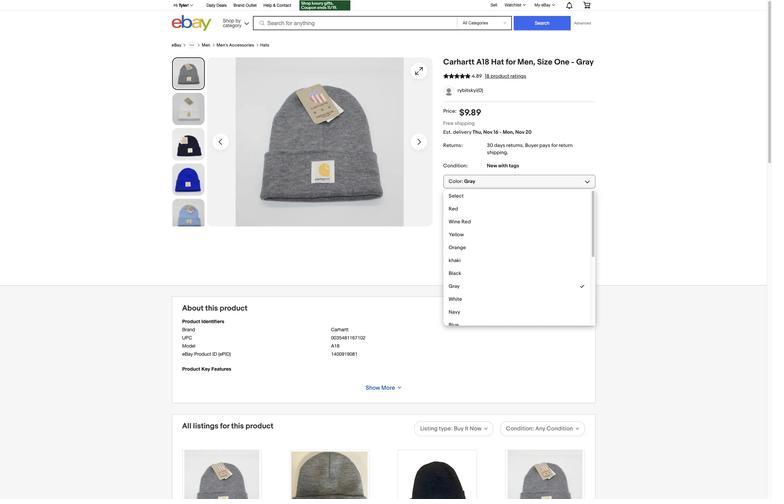 Task type: vqa. For each thing, say whether or not it's contained in the screenshot.
Great associated with HP Elite Dragonfly i5-8265U 1.80GHZ 16GB, 256GB SSD 13.3"FHD, TS, SV WIN10P (#
no



Task type: locate. For each thing, give the bounding box(es) containing it.
shop by category
[[223, 18, 242, 28]]

2 horizontal spatial for
[[552, 142, 558, 149]]

for for buyer pays for return shipping
[[552, 142, 558, 149]]

0 vertical spatial ebay
[[542, 3, 551, 7]]

hat
[[453, 204, 461, 211]]

orange
[[449, 245, 466, 251]]

price:
[[444, 108, 457, 115]]

picture 15 of 28 image
[[173, 58, 204, 89]]

tyler
[[179, 3, 188, 8]]

condition: up the color:
[[444, 163, 468, 169]]

ebay left men at the left
[[172, 42, 182, 48]]

hi tyler !
[[174, 3, 189, 8]]

deals
[[217, 3, 227, 8]]

size
[[538, 57, 553, 67]]

list
[[182, 450, 585, 500]]

2 vertical spatial product
[[182, 366, 200, 372]]

condition: for condition:
[[444, 163, 468, 169]]

black
[[449, 270, 462, 277]]

ebay right my
[[542, 3, 551, 7]]

0 vertical spatial a18
[[477, 57, 490, 67]]

stretch
[[515, 211, 532, 218]]

help
[[264, 3, 272, 8]]

all listings for this product
[[182, 422, 274, 431]]

- inside price: $9.89 free shipping est. delivery thu, nov 16 - mon, nov 20
[[500, 129, 502, 136]]

1 vertical spatial .
[[507, 149, 509, 156]]

0 vertical spatial shipping
[[455, 120, 475, 127]]

this up identifiers at left bottom
[[205, 304, 218, 313]]

ebay inside $9.89 main content
[[172, 42, 182, 48]]

a18 up 1400919081
[[331, 343, 340, 349]]

0 vertical spatial .
[[523, 142, 525, 149]]

for right listings
[[220, 422, 230, 431]]

brand up upc
[[182, 327, 195, 333]]

yellow
[[449, 232, 464, 238]]

1 horizontal spatial a18
[[477, 57, 490, 67]]

0 horizontal spatial condition:
[[444, 163, 468, 169]]

condition: for condition: any condition
[[506, 426, 535, 433]]

0 vertical spatial carhartt
[[444, 57, 475, 67]]

carhartt patch sewn on the front. season:winter,autumn. acrylic knit hat to keep your head warm. type:knit hat. cuffed knit. flexible rib fabric holds shape. stretch fit.
[[444, 197, 593, 218]]

for right pays
[[552, 142, 558, 149]]

key
[[202, 366, 210, 372]]

0 horizontal spatial nov
[[484, 129, 493, 136]]

1 horizontal spatial condition:
[[506, 426, 535, 433]]

nov
[[484, 129, 493, 136], [516, 129, 525, 136]]

carhartt up 0035481167102
[[331, 327, 349, 333]]

1 vertical spatial ebay
[[172, 42, 182, 48]]

my ebay
[[535, 3, 551, 7]]

1 vertical spatial shipping
[[487, 149, 507, 156]]

shape.
[[498, 211, 514, 218]]

!
[[188, 3, 189, 8]]

returns:
[[444, 142, 463, 149]]

returns
[[507, 142, 523, 149]]

womens mens beanie acrylic carhartt warm winter cap hat watch gifts hats image
[[185, 451, 260, 500]]

mon,
[[503, 129, 515, 136]]

red down rib
[[462, 219, 471, 225]]

brand
[[234, 3, 245, 8], [182, 327, 195, 333]]

condition: any condition
[[506, 426, 574, 433]]

buyer pays for return shipping
[[487, 142, 573, 156]]

list box inside $9.89 main content
[[444, 190, 596, 332]]

ebay down model at the left bottom of page
[[182, 352, 193, 357]]

1 horizontal spatial -
[[572, 57, 575, 67]]

now
[[470, 426, 482, 433]]

product
[[182, 319, 200, 324], [194, 352, 211, 357], [182, 366, 200, 372]]

sewn
[[479, 197, 491, 203]]

ebay for ebay
[[172, 42, 182, 48]]

1 vertical spatial carhartt
[[444, 197, 463, 203]]

1 horizontal spatial red
[[462, 219, 471, 225]]

nov left 16
[[484, 129, 493, 136]]

0 vertical spatial brand
[[234, 3, 245, 8]]

help & contact link
[[264, 2, 292, 10]]

&
[[273, 3, 276, 8]]

show more button
[[359, 382, 408, 395]]

for
[[506, 57, 516, 67], [552, 142, 558, 149], [220, 422, 230, 431]]

more
[[382, 385, 396, 392]]

1 vertical spatial product
[[220, 304, 248, 313]]

brand outlet link
[[234, 2, 257, 10]]

0 horizontal spatial shipping
[[455, 120, 475, 127]]

0 vertical spatial product
[[491, 73, 510, 80]]

shipping down 'days'
[[487, 149, 507, 156]]

ebay link
[[172, 42, 182, 48]]

.
[[523, 142, 525, 149], [507, 149, 509, 156]]

product down about
[[182, 319, 200, 324]]

blue
[[449, 322, 459, 329]]

men's
[[217, 42, 228, 48]]

0 horizontal spatial this
[[205, 304, 218, 313]]

nov left 20
[[516, 129, 525, 136]]

the
[[499, 197, 506, 203]]

a18 up 18
[[477, 57, 490, 67]]

carhartt inside carhartt patch sewn on the front. season:winter,autumn. acrylic knit hat to keep your head warm. type:knit hat. cuffed knit. flexible rib fabric holds shape. stretch fit.
[[444, 197, 463, 203]]

carhartt a18 hat for men, size one - gray
[[444, 57, 594, 67]]

None submit
[[514, 16, 571, 30]]

1 vertical spatial this
[[231, 422, 244, 431]]

condition: left any
[[506, 426, 535, 433]]

head
[[491, 204, 503, 211]]

1 vertical spatial brand
[[182, 327, 195, 333]]

(epid)
[[218, 352, 231, 357]]

red
[[449, 206, 459, 212], [462, 219, 471, 225]]

your shopping cart image
[[583, 2, 591, 8]]

all
[[182, 422, 192, 431]]

2 vertical spatial carhartt
[[331, 327, 349, 333]]

khaki
[[449, 258, 461, 264]]

watchlist link
[[501, 1, 529, 9]]

product left key
[[182, 366, 200, 372]]

1 horizontal spatial carhartt a18 hat for men, size one - gray image
[[400, 460, 476, 500]]

a18
[[477, 57, 490, 67], [331, 343, 340, 349]]

0 vertical spatial this
[[205, 304, 218, 313]]

carhartt a18 hat for men, size one - gray image
[[292, 452, 368, 500], [400, 460, 476, 500]]

a18 inside $9.89 main content
[[477, 57, 490, 67]]

red left to
[[449, 206, 459, 212]]

by
[[236, 18, 241, 23]]

product left 'id'
[[194, 352, 211, 357]]

0 vertical spatial -
[[572, 57, 575, 67]]

brand inside "account" 'navigation'
[[234, 3, 245, 8]]

men link
[[202, 42, 211, 48]]

warm.
[[504, 204, 518, 211]]

2 vertical spatial for
[[220, 422, 230, 431]]

- right one
[[572, 57, 575, 67]]

navy
[[449, 309, 461, 316]]

listing type: buy it now
[[421, 426, 482, 433]]

shipping
[[455, 120, 475, 127], [487, 149, 507, 156]]

condition: inside $9.89 main content
[[444, 163, 468, 169]]

get the coupon image
[[300, 0, 351, 11]]

1 horizontal spatial .
[[523, 142, 525, 149]]

1 horizontal spatial shipping
[[487, 149, 507, 156]]

0 horizontal spatial brand
[[182, 327, 195, 333]]

. left buyer
[[523, 142, 525, 149]]

list box containing select
[[444, 190, 596, 332]]

this
[[205, 304, 218, 313], [231, 422, 244, 431]]

. down 30 days returns .
[[507, 149, 509, 156]]

1 horizontal spatial for
[[506, 57, 516, 67]]

for right hat
[[506, 57, 516, 67]]

shipping up delivery
[[455, 120, 475, 127]]

free
[[444, 120, 454, 127]]

1 horizontal spatial brand
[[234, 3, 245, 8]]

condition:
[[444, 163, 468, 169], [506, 426, 535, 433]]

0 vertical spatial product
[[182, 319, 200, 324]]

hats
[[261, 42, 270, 48]]

1 horizontal spatial ebay
[[182, 352, 193, 357]]

product
[[491, 73, 510, 80], [220, 304, 248, 313], [246, 422, 274, 431]]

product inside $9.89 main content
[[491, 73, 510, 80]]

rybitskyi 0% positive feedback image
[[444, 86, 454, 96]]

0 horizontal spatial for
[[220, 422, 230, 431]]

shipping inside buyer pays for return shipping
[[487, 149, 507, 156]]

list box
[[444, 190, 596, 332]]

1 vertical spatial a18
[[331, 343, 340, 349]]

0 vertical spatial condition:
[[444, 163, 468, 169]]

with
[[499, 163, 508, 169]]

color:
[[449, 179, 464, 185]]

carhartt
[[444, 57, 475, 67], [444, 197, 463, 203], [331, 327, 349, 333]]

listing
[[421, 426, 438, 433]]

0 horizontal spatial ebay
[[172, 42, 182, 48]]

carhartt up '4.89 out of 5 stars based on 18 product ratings' image
[[444, 57, 475, 67]]

for inside buyer pays for return shipping
[[552, 142, 558, 149]]

product for identifiers
[[182, 319, 200, 324]]

2 vertical spatial ebay
[[182, 352, 193, 357]]

- right 16
[[500, 129, 502, 136]]

1 vertical spatial -
[[500, 129, 502, 136]]

product for this
[[220, 304, 248, 313]]

2 horizontal spatial ebay
[[542, 3, 551, 7]]

rib
[[463, 211, 469, 218]]

0 horizontal spatial red
[[449, 206, 459, 212]]

carhartt up hat
[[444, 197, 463, 203]]

hat
[[492, 57, 505, 67]]

1 horizontal spatial nov
[[516, 129, 525, 136]]

brand left 'outlet'
[[234, 3, 245, 8]]

0 vertical spatial red
[[449, 206, 459, 212]]

show more
[[366, 385, 396, 392]]

womens mens beanie acrylic carhartt warm winter cap hat watch gifts hats - picture 15 of 28 image
[[207, 57, 433, 227]]

authentic carhartt acrylic watch hat beanie warm winter knit cap for men women~ image
[[508, 451, 583, 500]]

0 vertical spatial for
[[506, 57, 516, 67]]

0 horizontal spatial -
[[500, 129, 502, 136]]

$9.89
[[460, 108, 482, 118]]

price: $9.89 free shipping est. delivery thu, nov 16 - mon, nov 20
[[444, 108, 532, 136]]

this right listings
[[231, 422, 244, 431]]

1 vertical spatial for
[[552, 142, 558, 149]]

product for 18
[[491, 73, 510, 80]]

1 vertical spatial condition:
[[506, 426, 535, 433]]

18 product ratings link
[[485, 73, 527, 80]]

any
[[536, 426, 546, 433]]



Task type: describe. For each thing, give the bounding box(es) containing it.
tags
[[509, 163, 520, 169]]

rybitskyi(0)
[[458, 87, 484, 94]]

for for all listings for this product
[[220, 422, 230, 431]]

about
[[182, 304, 204, 313]]

identifiers
[[202, 319, 224, 324]]

acrylic
[[576, 197, 593, 203]]

$9.89 main content
[[172, 33, 596, 332]]

gray inside list box
[[449, 283, 460, 290]]

carhartt for carhartt a18 hat for men, size one - gray
[[444, 57, 475, 67]]

1 vertical spatial product
[[194, 352, 211, 357]]

ebay for ebay product id (epid)
[[182, 352, 193, 357]]

16
[[494, 129, 499, 136]]

color: gray
[[449, 179, 476, 185]]

18
[[485, 73, 490, 80]]

category
[[223, 23, 242, 28]]

your
[[480, 204, 490, 211]]

thu,
[[473, 129, 483, 136]]

about this product
[[182, 304, 248, 313]]

1400919081
[[331, 352, 358, 357]]

30
[[487, 142, 494, 149]]

advanced
[[575, 21, 592, 25]]

help & contact
[[264, 3, 292, 8]]

brand outlet
[[234, 3, 257, 8]]

listings
[[193, 422, 219, 431]]

0 horizontal spatial carhartt a18 hat for men, size one - gray image
[[292, 452, 368, 500]]

30 days returns .
[[487, 142, 526, 149]]

on
[[492, 197, 498, 203]]

it
[[465, 426, 469, 433]]

ratings
[[511, 73, 527, 80]]

4.89 out of 5 stars based on 18 product ratings image
[[444, 72, 471, 80]]

model
[[182, 343, 196, 349]]

accessories
[[229, 42, 254, 48]]

4.89 18 product ratings
[[472, 73, 527, 80]]

shipping inside price: $9.89 free shipping est. delivery thu, nov 16 - mon, nov 20
[[455, 120, 475, 127]]

sell
[[491, 3, 498, 7]]

ebay product id (epid)
[[182, 352, 231, 357]]

fabric
[[470, 211, 483, 218]]

picture 19 of 28 image
[[172, 199, 204, 231]]

picture 18 of 28 image
[[172, 164, 204, 196]]

account navigation
[[170, 0, 596, 12]]

outlet
[[246, 3, 257, 8]]

4.89
[[472, 73, 483, 80]]

pays
[[540, 142, 551, 149]]

cuffed
[[553, 204, 569, 211]]

none submit inside shop by category banner
[[514, 16, 571, 30]]

shop
[[223, 18, 234, 23]]

brand for brand outlet
[[234, 3, 245, 8]]

men's accessories link
[[217, 42, 254, 48]]

0 horizontal spatial .
[[507, 149, 509, 156]]

my ebay link
[[531, 1, 559, 9]]

wine red
[[449, 219, 471, 225]]

2 nov from the left
[[516, 129, 525, 136]]

2 vertical spatial product
[[246, 422, 274, 431]]

0 horizontal spatial a18
[[331, 343, 340, 349]]

men,
[[518, 57, 536, 67]]

product for key
[[182, 366, 200, 372]]

men's accessories
[[217, 42, 254, 48]]

Search for anything text field
[[254, 17, 456, 30]]

daily deals link
[[207, 2, 227, 10]]

buyer
[[526, 142, 539, 149]]

0035481167102
[[331, 335, 366, 341]]

id
[[213, 352, 217, 357]]

knit.
[[570, 204, 580, 211]]

1 nov from the left
[[484, 129, 493, 136]]

picture 17 of 28 image
[[172, 128, 204, 160]]

product identifiers
[[182, 319, 224, 324]]

1 horizontal spatial this
[[231, 422, 244, 431]]

show
[[366, 385, 380, 392]]

shop by category banner
[[170, 0, 596, 33]]

type:knit
[[519, 204, 541, 211]]

season:winter,autumn.
[[521, 197, 575, 203]]

days
[[495, 142, 506, 149]]

holds
[[485, 211, 497, 218]]

knit
[[444, 204, 452, 211]]

to
[[462, 204, 466, 211]]

wine
[[449, 219, 461, 225]]

hats link
[[261, 42, 270, 48]]

product key features
[[182, 366, 231, 372]]

hi
[[174, 3, 178, 8]]

upc
[[182, 335, 192, 341]]

daily deals
[[207, 3, 227, 8]]

color
[[182, 399, 194, 405]]

20
[[526, 129, 532, 136]]

est.
[[444, 129, 452, 136]]

front.
[[508, 197, 520, 203]]

brand for brand
[[182, 327, 195, 333]]

ebay inside "account" 'navigation'
[[542, 3, 551, 7]]

advanced link
[[571, 16, 595, 30]]

carhartt for carhartt patch sewn on the front. season:winter,autumn. acrylic knit hat to keep your head warm. type:knit hat. cuffed knit. flexible rib fabric holds shape. stretch fit.
[[444, 197, 463, 203]]

contact
[[277, 3, 292, 8]]

type:
[[439, 426, 453, 433]]

1 vertical spatial red
[[462, 219, 471, 225]]

picture 16 of 28 image
[[172, 93, 204, 125]]

white
[[449, 296, 463, 303]]

hat.
[[542, 204, 552, 211]]



